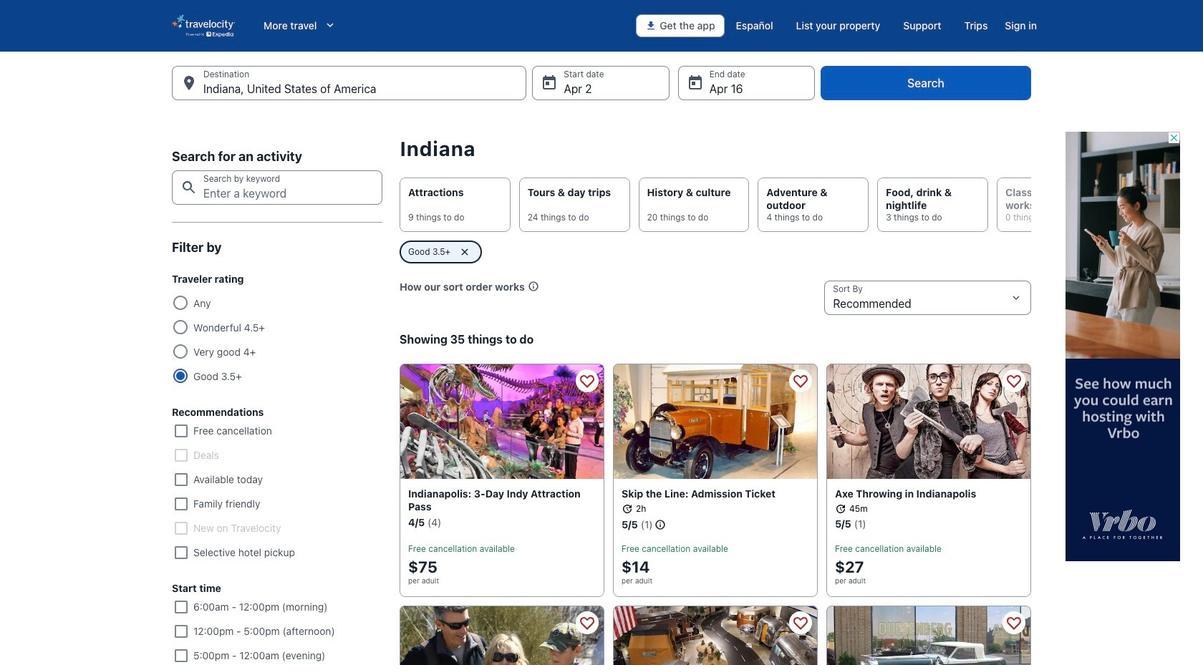 Task type: describe. For each thing, give the bounding box(es) containing it.
download the app button image
[[646, 20, 657, 32]]

Enter a keyword text field
[[172, 170, 382, 205]]

skip the line to rv/mh hall of fame and museum image
[[613, 606, 818, 665]]

auburn cord duesenberg automobile museum admission ticket image
[[827, 606, 1031, 665]]

previous image
[[391, 196, 408, 213]]

5.0 out of 5 with 1 review element for xsmall image corresponding to skip the line: admission ticket image
[[622, 519, 638, 532]]

axe throwing in indianapolis image
[[827, 364, 1031, 479]]

xsmall image for axe throwing in indianapolis image
[[835, 503, 847, 515]]



Task type: locate. For each thing, give the bounding box(es) containing it.
travelocity logo image
[[172, 14, 235, 37]]

0 horizontal spatial 5.0 out of 5 with 1 review element
[[622, 519, 638, 532]]

skip the line: admission ticket image
[[613, 364, 818, 479]]

1 horizontal spatial xsmall image
[[835, 503, 847, 515]]

1 horizontal spatial 5.0 out of 5 with 1 review element
[[835, 518, 852, 531]]

1 xsmall image from the left
[[622, 503, 633, 515]]

xsmall image for skip the line: admission ticket image
[[622, 503, 633, 515]]

0 horizontal spatial xsmall image
[[622, 503, 633, 515]]

amazing indianapolis scavenger hunt adventure image
[[400, 606, 605, 665]]

4.0 out of 5 with 4 reviews element
[[408, 516, 425, 529]]

indianapolis: 3-day indy attraction pass image
[[400, 364, 605, 479]]

2 xsmall image from the left
[[835, 503, 847, 515]]

more information about reviews image
[[653, 519, 666, 532]]

xsmall image
[[528, 281, 539, 292]]

5.0 out of 5 with 1 review element
[[835, 518, 852, 531], [622, 519, 638, 532]]

5.0 out of 5 with 1 review element for xsmall image associated with axe throwing in indianapolis image
[[835, 518, 852, 531]]

next image
[[1023, 196, 1040, 213]]

xsmall image
[[622, 503, 633, 515], [835, 503, 847, 515]]



Task type: vqa. For each thing, say whether or not it's contained in the screenshot.
Featured Travel "region"
no



